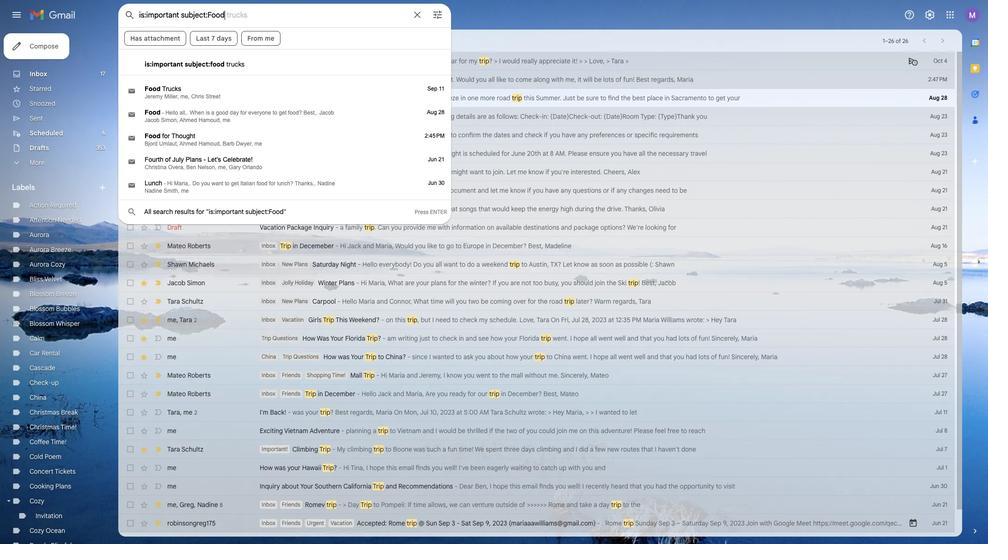 Task type: vqa. For each thing, say whether or not it's contained in the screenshot.


Task type: describe. For each thing, give the bounding box(es) containing it.
this down boone
[[387, 464, 397, 472]]

(:
[[650, 260, 654, 269]]

3 draft from the top
[[167, 149, 182, 158]]

adventure!
[[601, 427, 633, 435]]

1 vertical spatial or
[[604, 186, 610, 195]]

2 vertical spatial on
[[580, 427, 587, 435]]

everybody!
[[379, 260, 412, 269]]

be left the coming
[[481, 297, 489, 306]]

with right along on the top of page
[[552, 75, 564, 84]]

concert tickets
[[30, 468, 76, 476]]

was left such
[[414, 445, 425, 454]]

questions
[[573, 186, 602, 195]]

1 horizontal spatial china
[[262, 353, 276, 360]]

- left since
[[408, 353, 411, 361]]

subject:food"
[[246, 208, 287, 216]]

1 horizontal spatial climbing
[[418, 57, 442, 65]]

christina overa, ben nelson, me, gary orlando element
[[145, 164, 415, 171]]

1 horizontal spatial road
[[550, 297, 563, 306]]

available
[[496, 223, 522, 232]]

can
[[378, 223, 390, 232]]

to up boone
[[390, 427, 396, 435]]

accepted: rome trip @ sun sep 3 - sat sep 9, 2023 (mariaaawilliams@gmail.com) - . rome trip sunday sep 3 – saturday sep 9, 2023 join with google meet  https://meet.google.com/qec-nrni-ade?hs=224 organizer
[[357, 519, 982, 528]]

please inside 'to paris. your flight is scheduled for june 20th at 8  am. please ensure you have all the necessary travel' link
[[569, 149, 588, 158]]

to right but
[[453, 316, 459, 324]]

blossom for blossom breeze
[[30, 290, 54, 298]]

1 26 from the left
[[889, 37, 895, 44]]

1 horizontal spatial hey
[[712, 316, 723, 324]]

if left you're
[[546, 168, 550, 176]]

free
[[668, 427, 680, 435]]

1 horizontal spatial rome
[[549, 501, 565, 509]]

- right itinerary
[[305, 186, 308, 195]]

your for flight
[[432, 149, 445, 158]]

2 vertical spatial vacation
[[331, 520, 353, 527]]

"is:important
[[206, 208, 244, 216]]

for up umlaut,
[[162, 132, 170, 140]]

1 horizontal spatial let
[[630, 408, 638, 417]]

all up plans
[[436, 260, 442, 269]]

mateo for trip in december - hello jack and maria, are you ready for our trip in december? best, mateo
[[167, 390, 186, 398]]

action required link
[[30, 201, 76, 210]]

i up few
[[596, 408, 598, 417]]

in left one
[[461, 94, 466, 102]]

barb
[[223, 141, 235, 147]]

i left did on the right bottom of the page
[[576, 445, 578, 454]]

row containing yelp
[[118, 89, 956, 107]]

breeze for blossom breeze
[[56, 290, 77, 298]]

0 vertical spatial can
[[422, 94, 433, 102]]

food for food trucks
[[145, 85, 161, 93]]

blossom breeze link
[[30, 290, 77, 298]]

food?
[[288, 110, 302, 116]]

package
[[574, 223, 599, 232]]

provide
[[404, 223, 426, 232]]

allows,
[[428, 501, 448, 509]]

23 row from the top
[[118, 459, 956, 477]]

might
[[452, 168, 468, 176]]

winter
[[318, 279, 337, 287]]

1 vertical spatial could
[[539, 427, 556, 435]]

11 row from the top
[[118, 237, 956, 255]]

0 vertical spatial my
[[469, 57, 478, 65]]

2 vertical spatial me,
[[218, 164, 227, 171]]

ben
[[186, 164, 196, 171]]

0 horizontal spatial well!
[[445, 464, 458, 472]]

playlist suggestion
[[260, 205, 315, 213]]

tara schultz for carpool
[[167, 297, 204, 306]]

1 horizontal spatial regards,
[[613, 297, 638, 306]]

(mariaaawilliams@gmail.com)
[[509, 519, 596, 528]]

sure
[[587, 94, 599, 102]]

best,.
[[304, 110, 318, 116]]

5 for saturday night - hello everybody! do you all want to do a weekend trip to austin, tx? let  know as soon as possible (: shawn
[[945, 261, 948, 268]]

1 horizontal spatial about
[[488, 353, 505, 361]]

when
[[190, 110, 204, 116]]

blossom for blossom whisper
[[30, 320, 54, 328]]

food for food - hello all,. when is a good day for everyone to get food? best,. jacob
[[145, 109, 161, 116]]

up inside "labels" navigation
[[51, 379, 59, 387]]

1 vertical spatial went
[[619, 353, 633, 361]]

1 horizontal spatial saturday
[[683, 519, 709, 528]]

1 vertical spatial would
[[395, 242, 414, 250]]

2 horizontal spatial are
[[511, 279, 520, 287]]

2 vertical spatial fun!
[[719, 353, 731, 361]]

jun down thought on the left of the page
[[428, 180, 437, 186]]

0 vertical spatial vacation
[[260, 223, 285, 232]]

fishing
[[260, 75, 281, 84]]

girls
[[309, 316, 322, 324]]

travel
[[260, 186, 277, 195]]

to left paris.
[[407, 149, 413, 158]]

2 vertical spatial want
[[444, 260, 458, 269]]

aug 21 for hiking
[[932, 168, 948, 175]]

i right since
[[430, 353, 431, 361]]

2 vertical spatial wanted
[[599, 408, 621, 417]]

2023 right 28,
[[592, 316, 607, 324]]

0 horizontal spatial well
[[615, 334, 626, 343]]

maria, down can
[[376, 242, 394, 250]]

23 for scheduled for next month. i wanted to confirm the dates and  check if you have any preferences or specific requirements
[[942, 131, 948, 138]]

2 vietnam from the left
[[398, 427, 421, 435]]

draft for travel itinerary
[[167, 186, 182, 195]]

check-up link
[[30, 379, 59, 387]]

row containing jacob simon
[[118, 274, 956, 292]]

17
[[101, 70, 105, 77]]

the right keep
[[528, 205, 537, 213]]

snoozed link
[[30, 99, 55, 108]]

2 horizontal spatial any
[[617, 186, 628, 195]]

0 vertical spatial sincerely,
[[712, 334, 740, 343]]

to down heard
[[624, 501, 630, 509]]

if right thrilled
[[490, 427, 494, 435]]

check for see
[[440, 334, 458, 343]]

15 row from the top
[[118, 311, 956, 329]]

your right sacramento
[[728, 94, 741, 102]]

0 horizontal spatial about
[[282, 482, 299, 491]]

inbox for carpool - hello maria and connor, what time will you two be coming over for the road trip later? warm regards, tara
[[262, 298, 276, 305]]

aug 23 for scheduled for next month. i wanted to confirm the dates and  check if you have any preferences or specific requirements
[[931, 131, 948, 138]]

nrni-
[[901, 519, 915, 528]]

christmas for christmas time!
[[30, 423, 59, 432]]

0 vertical spatial am
[[335, 75, 344, 84]]

for right gear on the left of page
[[459, 57, 468, 65]]

hi inside lunch - hi maria,. do you want to get italian food for lunch? thanks,. nadine
[[167, 180, 173, 187]]

tara schultz for important!
[[167, 445, 204, 454]]

1 horizontal spatial aug 28
[[930, 94, 948, 101]]

0 vertical spatial would
[[503, 57, 520, 65]]

2023 right the 10,
[[441, 408, 455, 417]]

join.
[[493, 168, 505, 176]]

0 vertical spatial next
[[388, 131, 401, 139]]

this down come at top right
[[524, 94, 535, 102]]

to inside lunch - hi maria,. do you want to get italian food for lunch? thanks,. nadine
[[225, 180, 230, 187]]

20 row from the top
[[118, 403, 956, 422]]

sep left –
[[659, 519, 670, 528]]

let's
[[208, 156, 221, 163]]

roberts for in decemeber
[[188, 242, 211, 250]]

0 vertical spatial i'm
[[394, 205, 403, 213]]

1 horizontal spatial as
[[591, 260, 598, 269]]

have inside 'to paris. your flight is scheduled for june 20th at 8  am. please ensure you have all the necessary travel' link
[[624, 149, 638, 158]]

0 horizontal spatial wrote:
[[529, 408, 547, 417]]

2 roberts from the top
[[188, 371, 211, 380]]

bliss
[[30, 275, 43, 284]]

gmail image
[[30, 6, 80, 24]]

1 vertical spatial on
[[386, 316, 394, 324]]

- left my
[[333, 445, 336, 454]]

trip questions how was your florida trip ? - am writing just to check in and see how your florida trip went. i hope all  went well and that you had lots of fun! sincerely, maria
[[262, 334, 758, 343]]

check-up
[[30, 379, 59, 387]]

inbox inside "labels" navigation
[[30, 70, 47, 78]]

1 vertical spatial vacation
[[282, 316, 304, 323]]

7 for jul
[[945, 446, 948, 453]]

summer.
[[536, 94, 562, 102]]

2 vertical spatial regards,
[[350, 408, 375, 417]]

1 vertical spatial wanted
[[433, 353, 454, 361]]

sep left join
[[711, 519, 722, 528]]

lunch
[[145, 179, 162, 187]]

inbox for girls trip this weekend? - on this trip , but i need to check my schedule. love, tara on fri, jul 28,  2023 at 12:35 pm maria williams wrote: > hey tara
[[262, 316, 276, 323]]

how for your
[[324, 353, 337, 361]]

me inside search refinement toolbar 'list box'
[[265, 34, 275, 43]]

2 26 from the left
[[903, 37, 909, 44]]

1 vertical spatial can
[[460, 501, 471, 509]]

hawaii
[[302, 464, 322, 472]]

? up fishing trip invitation - , i am planning a fishing trip at the moment. would you all like to come  along with me, it will be lots of fun! best regards, maria at top
[[490, 57, 493, 65]]

all down 28,
[[591, 334, 597, 343]]

changes
[[629, 186, 654, 195]]

new for saturday
[[282, 261, 293, 268]]

night
[[341, 260, 356, 269]]

time! for coffee time!
[[51, 438, 67, 446]]

waiting
[[511, 464, 532, 472]]

5 row from the top
[[118, 126, 956, 144]]

{date}check-
[[551, 112, 591, 121]]

1 vertical spatial finds
[[540, 482, 554, 491]]

for right ready
[[468, 390, 476, 398]]

boone
[[393, 445, 412, 454]]

catch
[[541, 464, 558, 472]]

christmas break link
[[30, 408, 78, 417]]

6 row from the top
[[118, 144, 956, 163]]

aurora link
[[30, 231, 49, 239]]

confirm
[[459, 131, 481, 139]]

to right changes
[[672, 186, 678, 195]]

drafts link
[[30, 144, 49, 152]]

? up the adventure
[[330, 408, 334, 417]]

i right the ben,
[[490, 482, 492, 491]]

draft for vacation package inquiry
[[167, 223, 182, 232]]

join for should
[[595, 279, 606, 287]]

aug 5 for to austin, tx? let  know as soon as possible (: shawn
[[934, 261, 948, 268]]

new plans for saturday
[[282, 261, 308, 268]]

exciting vietnam adventure - planning a trip to vietnam and i would be thrilled if the two of you could  join me on this adventure! please feel free to reach
[[260, 427, 706, 435]]

warm
[[595, 297, 612, 306]]

the up sunday
[[631, 501, 641, 509]]

1 vietnam from the left
[[285, 427, 308, 435]]

jul 8
[[936, 427, 948, 434]]

0 horizontal spatial have
[[546, 186, 560, 195]]

list box containing is:important
[[119, 53, 451, 217]]

1 vertical spatial inquiry
[[260, 482, 280, 491]]

9 row from the top
[[118, 200, 956, 218]]

it!
[[573, 57, 578, 65]]

simon
[[187, 279, 205, 287]]

aug 23 for to paris. your flight is scheduled for june 20th at 8  am. please ensure you have all the necessary travel
[[931, 150, 948, 157]]

mateo for mall trip - hi maria and jeremy, i know you went to the mall without me. sincerely,  mateo
[[167, 371, 186, 380]]

1 vertical spatial hey
[[553, 408, 565, 417]]

0 vertical spatial check-
[[521, 112, 542, 121]]

friends for trip
[[282, 390, 301, 397]]

0 horizontal spatial saturday
[[313, 260, 339, 269]]

row containing robinsongreg175
[[118, 514, 982, 533]]

jun right calendar event image on the bottom right
[[933, 520, 942, 527]]

1 vertical spatial please
[[366, 186, 385, 195]]

food trucks
[[145, 85, 181, 93]]

labels heading
[[12, 183, 98, 192]]

hi up night
[[340, 242, 346, 250]]

specific
[[635, 131, 658, 139]]

2 horizontal spatial china
[[555, 353, 572, 361]]

1 horizontal spatial jack
[[378, 390, 392, 398]]

7 for last
[[212, 34, 215, 43]]

4 aug 21 from the top
[[932, 224, 948, 231]]

0 vertical spatial went
[[599, 334, 613, 343]]

2 for if
[[194, 58, 197, 65]]

possible
[[624, 260, 649, 269]]

outside
[[496, 501, 518, 509]]

maria, down the everybody!
[[369, 279, 387, 287]]

energy
[[539, 205, 559, 213]]

thought
[[415, 168, 438, 176]]

important! climbing trip - my climbing trip to boone was such a fun time! we spent three days climbing  and i did a few new routes that i haven't done
[[262, 445, 697, 454]]

1 horizontal spatial my
[[480, 316, 488, 324]]

7 row from the top
[[118, 163, 956, 181]]

organizer
[[953, 519, 982, 528]]

1 horizontal spatial our
[[478, 390, 488, 398]]

the left the ski
[[607, 279, 617, 287]]

the up spent
[[495, 427, 505, 435]]

ready
[[450, 390, 467, 398]]

0 horizontal spatial are
[[405, 279, 415, 287]]

. right upcoming
[[362, 186, 364, 195]]

jul 1
[[937, 464, 948, 471]]

- left 'day'
[[339, 501, 342, 509]]

1 vertical spatial schultz
[[505, 408, 527, 417]]

0 vertical spatial on
[[487, 223, 495, 232]]

0 vertical spatial email
[[399, 464, 415, 472]]

10 row from the top
[[118, 218, 956, 237]]

be right just at the top
[[577, 94, 585, 102]]

17 row from the top
[[118, 348, 956, 366]]

that right songs
[[479, 205, 491, 213]]

1 9, from the left
[[486, 519, 491, 528]]

1 vertical spatial days
[[522, 445, 535, 454]]

0 vertical spatial best,
[[529, 242, 544, 250]]

2 horizontal spatial 8
[[945, 427, 948, 434]]

2 row from the top
[[118, 70, 956, 89]]

questions for trip questions
[[294, 353, 319, 360]]

at right 20th
[[543, 149, 549, 158]]

2 shawn from the left
[[656, 260, 675, 269]]

hello right night
[[363, 260, 378, 269]]

in down mall trip - hi maria and jeremy, i know you went to the mall without me. sincerely,  mateo
[[501, 390, 507, 398]]

hello up this
[[342, 297, 357, 306]]

up inside row
[[559, 464, 567, 472]]

for right results
[[196, 208, 205, 216]]

1 vertical spatial if
[[408, 501, 412, 509]]

27 for mall trip - hi maria and jeremy, i know you went to the mall without me. sincerely,  mateo
[[942, 372, 948, 379]]

from
[[248, 34, 263, 43]]

venture
[[472, 501, 494, 509]]

1 horizontal spatial like
[[497, 75, 507, 84]]

new plans for carpool
[[282, 298, 308, 305]]

1 vertical spatial let
[[563, 260, 573, 269]]

jun 21 for to pompeii: if time allows, we can venture outside of >>>>>>  rome and take a day
[[933, 501, 948, 508]]

all
[[144, 208, 152, 216]]

- right 'winter'
[[357, 279, 360, 287]]

2 draft from the top
[[167, 131, 182, 139]]

inbox for saturday night - hello everybody! do you all want to do a weekend trip to austin, tx? let  know as soon as possible (: shawn
[[262, 261, 276, 268]]

draft for playlist suggestion
[[167, 205, 182, 213]]

0 vertical spatial wrote:
[[687, 316, 705, 324]]

for inside 'food - hello all,. when is a good day for everyone to get food? best,. jacob'
[[241, 110, 247, 116]]

0 vertical spatial need
[[656, 186, 671, 195]]

- right night
[[358, 260, 361, 269]]

know up should
[[574, 260, 590, 269]]

ahmed for thought
[[180, 141, 197, 147]]

row containing shawn michaels
[[118, 255, 956, 274]]

28 for yes, you can squeeze in one more road trip this summer. just be  sure to find the best place in sacramento to get your
[[942, 94, 948, 101]]

2 horizontal spatial climbing
[[537, 445, 562, 454]]

aurora for aurora cozy
[[30, 260, 49, 269]]

0 vertical spatial had
[[667, 334, 678, 343]]

if down in: at right top
[[545, 131, 548, 139]]

0 horizontal spatial jack
[[348, 242, 362, 250]]

hi left tina,
[[344, 464, 350, 472]]

search mail image
[[122, 7, 138, 24]]

- right decemeber
[[336, 242, 339, 250]]

that right routes
[[642, 445, 654, 454]]

1 row from the top
[[118, 52, 956, 70]]

for left month.
[[378, 131, 386, 139]]

to left go
[[439, 242, 445, 250]]

jun 30 inside row
[[931, 483, 948, 490]]

not important switch for 22th row from the bottom of the page
[[154, 130, 163, 140]]

hamoud, for thought
[[199, 141, 221, 147]]

be right it
[[595, 75, 602, 84]]

to inside 'food - hello all,. when is a good day for everyone to get food? best,. jacob'
[[273, 110, 278, 116]]

1 horizontal spatial time
[[431, 297, 444, 306]]

cooking plans
[[30, 482, 71, 491]]

tx?
[[551, 260, 562, 269]]

get inside lunch - hi maria,. do you want to get italian food for lunch? thanks,. nadine
[[231, 180, 239, 187]]

2 horizontal spatial best,
[[642, 279, 657, 287]]

december
[[325, 390, 356, 398]]

jul 7
[[937, 446, 948, 453]]

1 horizontal spatial email
[[523, 482, 538, 491]]

the left opportunity
[[669, 482, 679, 491]]

has scheduled message image
[[909, 56, 919, 66]]

friends for romev
[[282, 501, 301, 508]]

0 horizontal spatial could
[[337, 57, 353, 65]]

questions for trip questions how was your florida trip ? - am writing just to check in and see how your florida trip went. i hope all  went well and that you had lots of fun! sincerely, maria
[[273, 335, 298, 342]]

6
[[102, 130, 105, 136]]

0 vertical spatial planning
[[345, 75, 371, 84]]

the left winter?
[[459, 279, 468, 287]]

1 horizontal spatial well
[[635, 353, 646, 361]]

- left family
[[336, 223, 339, 232]]

christmas time!
[[30, 423, 77, 432]]

0 horizontal spatial rome
[[389, 519, 406, 528]]

any inside scheduled for next month. i wanted to confirm the dates and  check if you have any preferences or specific requirements link
[[578, 131, 588, 139]]

2 vertical spatial 2
[[194, 409, 197, 416]]

16 row from the top
[[118, 329, 956, 348]]

calendar event image
[[909, 519, 919, 528]]

2 horizontal spatial lots
[[699, 353, 710, 361]]

i left recently
[[583, 482, 584, 491]]

inbox for romev trip - > day trip to pompeii: if time allows, we can venture outside of >>>>>>  rome and take a day trip to the
[[262, 501, 276, 508]]

month.
[[402, 131, 423, 139]]

yelp
[[167, 94, 181, 102]]

1 horizontal spatial or
[[627, 131, 633, 139]]

this down waiting
[[510, 482, 521, 491]]

- up confirmation
[[323, 75, 326, 84]]

be left thrilled
[[458, 427, 466, 435]]

jun 21 inside list box
[[428, 156, 445, 163]]

not important switch for 21th row from the bottom of the page
[[154, 149, 163, 158]]

to left 'austin,'
[[522, 260, 528, 269]]

1 horizontal spatial would
[[457, 75, 475, 84]]

1 aug 23 from the top
[[931, 113, 948, 120]]

scheduled for next month. i wanted to confirm the dates and  check if you have any preferences or specific requirements link
[[260, 130, 905, 140]]

2 horizontal spatial as
[[616, 260, 623, 269]]

11 for jul 11
[[944, 409, 948, 416]]

trip inside "trip questions how was your florida trip ? - am writing just to check in and see how your florida trip went. i hope all  went well and that you had lots of fun! sincerely, maria"
[[262, 335, 271, 342]]

21 row from the top
[[118, 422, 956, 440]]

- right december at the bottom left of page
[[357, 390, 360, 398]]

to left visit
[[717, 482, 723, 491]]

smith,
[[164, 188, 180, 194]]

know up keep
[[511, 186, 526, 195]]

mall
[[351, 371, 363, 380]]

27 for trip in december - hello jack and maria, are you ready for our trip in december? best, mateo
[[942, 390, 948, 397]]

to left come at top right
[[508, 75, 514, 84]]

roberts for in december
[[188, 390, 211, 398]]

hi right 'winter'
[[361, 279, 367, 287]]

be down necessary
[[680, 186, 688, 195]]

tara , me 2 for ? > i would really  appreciate it! > > love, > tara >
[[167, 57, 197, 65]]

1 horizontal spatial what
[[414, 297, 429, 306]]

with right join
[[760, 519, 773, 528]]

1 vertical spatial well!
[[568, 482, 581, 491]]

food
[[257, 180, 268, 187]]

trucks
[[162, 85, 181, 93]]

inbox for trip in december - hello jack and maria, are you ready for our trip in december? best, mateo
[[262, 390, 276, 397]]

the down too
[[538, 297, 548, 306]]

hello down mall
[[362, 390, 377, 398]]

sat
[[462, 519, 471, 528]]

0 vertical spatial scheduled
[[346, 131, 376, 139]]

1 horizontal spatial love,
[[590, 57, 605, 65]]

the left moment.
[[418, 75, 428, 84]]

do inside lunch - hi maria,. do you want to get italian food for lunch? thanks,. nadine
[[193, 180, 200, 187]]

if down cheers,
[[611, 186, 615, 195]]

mateo roberts for in december
[[167, 390, 211, 398]]

confirmation
[[313, 112, 352, 121]]

to right go
[[456, 242, 462, 250]]

0 horizontal spatial next
[[367, 168, 380, 176]]

16
[[943, 242, 948, 249]]

2 for girls
[[194, 317, 197, 324]]

jun up ade?hs=224
[[933, 501, 942, 508]]

1 vertical spatial like
[[428, 242, 437, 250]]

1 vertical spatial on
[[394, 408, 403, 417]]

this down "connor," at the left of the page
[[395, 316, 406, 324]]

1 vertical spatial need
[[436, 316, 451, 324]]

attached
[[419, 186, 445, 195]]

to left find at the right
[[601, 94, 607, 102]]

1 horizontal spatial two
[[507, 427, 518, 435]]

the left dates
[[483, 131, 493, 139]]

1 vertical spatial do
[[414, 260, 422, 269]]

i right "jeremy,"
[[444, 371, 446, 380]]

maria, left are
[[406, 390, 424, 398]]

25 row from the top
[[118, 496, 956, 514]]

break
[[61, 408, 78, 417]]

for inside lunch - hi maria,. do you want to get italian food for lunch? thanks,. nadine
[[269, 180, 276, 187]]

- right the carpool
[[338, 297, 341, 306]]

jun up thought on the left of the page
[[428, 156, 437, 163]]

inbox for winter plans - hi maria, what are your plans for the winter? if you are not too busy, you  should join the ski trip ! best, jacob
[[262, 279, 276, 286]]

for left upbeat
[[427, 205, 435, 213]]

0 vertical spatial december?
[[493, 242, 527, 250]]

the right review
[[407, 186, 417, 195]]

sep inside list box
[[428, 86, 438, 92]]

18 row from the top
[[118, 366, 956, 385]]

0 horizontal spatial how
[[491, 334, 503, 343]]

to left mall
[[492, 371, 498, 380]]

that right heard
[[630, 482, 642, 491]]

coffee time!
[[30, 438, 67, 446]]

in down shopping
[[318, 390, 323, 398]]

to left join.
[[486, 168, 492, 176]]

inbox link
[[30, 70, 47, 78]]

fri,
[[562, 316, 571, 324]]

plans inside "labels" navigation
[[55, 482, 71, 491]]

jacob right !
[[658, 279, 677, 287]]



Task type: locate. For each thing, give the bounding box(es) containing it.
6 draft from the top
[[167, 205, 182, 213]]

draft down july
[[167, 168, 182, 176]]

to left catch
[[534, 464, 540, 472]]

30 left the document
[[439, 180, 445, 186]]

0 vertical spatial questions
[[273, 335, 298, 342]]

time left allows,
[[414, 501, 427, 509]]

2 5 from the top
[[945, 279, 948, 286]]

0 vertical spatial tara schultz
[[167, 297, 204, 306]]

4 draft from the top
[[167, 168, 182, 176]]

let right the tx?
[[563, 260, 573, 269]]

looking up the provide
[[404, 205, 426, 213]]

aurora for aurora breeze
[[30, 246, 49, 254]]

know up ready
[[447, 371, 463, 380]]

4 friends from the top
[[282, 520, 301, 527]]

snoozed
[[30, 99, 55, 108]]

two up three
[[507, 427, 518, 435]]

None search field
[[118, 4, 451, 224]]

jul 27 for trip in december - hello jack and maria, are you ready for our trip in december? best, mateo
[[934, 390, 948, 397]]

to left ask
[[456, 353, 462, 361]]

road down busy,
[[550, 297, 563, 306]]

questions inside "trip questions how was your florida trip ? - am writing just to check in and see how your florida trip went. i hope all  went well and that you had lots of fun! sincerely, maria"
[[273, 335, 298, 342]]

. down recently
[[603, 519, 604, 528]]

0 horizontal spatial will
[[446, 297, 455, 306]]

2 vertical spatial have
[[546, 186, 560, 195]]

1 23 from the top
[[942, 113, 948, 120]]

2 friends from the top
[[282, 390, 301, 397]]

1 christmas from the top
[[30, 408, 59, 417]]

none search field containing has attachment
[[118, 4, 451, 224]]

check- inside "labels" navigation
[[30, 379, 51, 387]]

last 7 days
[[196, 34, 232, 43]]

car rental
[[30, 349, 60, 358]]

please
[[569, 149, 588, 158], [366, 186, 385, 195], [634, 427, 654, 435]]

wrote: right the williams
[[687, 316, 705, 324]]

inbox for accepted: rome trip @ sun sep 3 - sat sep 9, 2023 (mariaaawilliams@gmail.com) - . rome trip sunday sep 3 – saturday sep 9, 2023 join with google meet  https://meet.google.com/qec-nrni-ade?hs=224 organizer
[[262, 520, 276, 527]]

not important switch for 8th row
[[154, 186, 163, 195]]

0 horizontal spatial or
[[604, 186, 610, 195]]

jul 27 for mall trip - hi maria and jeremy, i know you went to the mall without me. sincerely,  mateo
[[934, 372, 948, 379]]

0 vertical spatial jun 30
[[428, 180, 445, 186]]

is inside 'to paris. your flight is scheduled for june 20th at 8  am. please ensure you have all the necessary travel' link
[[463, 149, 468, 158]]

0 vertical spatial 23
[[942, 113, 948, 120]]

check for love,
[[460, 316, 478, 324]]

jeremy
[[145, 93, 163, 100]]

christmas for christmas break
[[30, 408, 59, 417]]

1 new from the top
[[282, 261, 293, 268]]

1 horizontal spatial went
[[599, 334, 613, 343]]

jacob simon, ahmed hamoud, me element
[[145, 117, 415, 124]]

ahmed down all,.
[[180, 117, 197, 124]]

8 inside me , greg , nadine 8
[[220, 502, 223, 509]]

5 for winter plans - hi maria, what are your plans for the winter? if you are not too busy, you  should join the ski trip ! best, jacob
[[945, 279, 948, 286]]

2 horizontal spatial please
[[634, 427, 654, 435]]

30 inside list box
[[439, 180, 445, 186]]

0 horizontal spatial let
[[491, 186, 498, 195]]

2 hamoud, from the top
[[199, 141, 221, 147]]

the left the drive.
[[596, 205, 606, 213]]

1 vertical spatial 7
[[945, 446, 948, 453]]

if i could borrow some of your climbing gear for my trip ? > i would really  appreciate it! > > love, > tara >
[[328, 57, 629, 65]]

0 horizontal spatial best,
[[529, 242, 544, 250]]

check up 20th
[[525, 131, 543, 139]]

0 vertical spatial wanted
[[428, 131, 449, 139]]

1 vertical spatial 8
[[945, 427, 948, 434]]

1 horizontal spatial days
[[522, 445, 535, 454]]

get inside 'food - hello all,. when is a good day for everyone to get food? best,. jacob'
[[279, 110, 287, 116]]

main menu image
[[11, 9, 22, 20]]

2 aug 5 from the top
[[934, 279, 948, 286]]

breeze for aurora breeze
[[51, 246, 71, 254]]

1 vertical spatial questions
[[294, 353, 319, 360]]

your left booking
[[417, 112, 430, 121]]

2 jul 27 from the top
[[934, 390, 948, 397]]

{type}thank
[[659, 112, 695, 121]]

mateo roberts for in decemeber
[[167, 242, 211, 250]]

row
[[118, 52, 956, 70], [118, 70, 956, 89], [118, 89, 956, 107], [118, 107, 956, 126], [118, 126, 956, 144], [118, 144, 956, 163], [118, 163, 956, 181], [118, 181, 956, 200], [118, 200, 956, 218], [118, 218, 956, 237], [118, 237, 956, 255], [118, 255, 956, 274], [118, 274, 956, 292], [118, 292, 956, 311], [118, 311, 956, 329], [118, 329, 956, 348], [118, 348, 956, 366], [118, 366, 956, 385], [118, 385, 956, 403], [118, 403, 956, 422], [118, 422, 956, 440], [118, 440, 956, 459], [118, 459, 956, 477], [118, 477, 956, 496], [118, 496, 956, 514], [118, 514, 982, 533]]

email
[[399, 464, 415, 472], [523, 482, 538, 491]]

i'm down review
[[394, 205, 403, 213]]

your right was
[[331, 334, 344, 343]]

14 row from the top
[[118, 292, 956, 311]]

important according to google magic. switch
[[154, 56, 163, 66]]

my
[[337, 445, 346, 454]]

jeremy,
[[419, 371, 442, 380]]

28,
[[582, 316, 591, 324]]

jun 30, 2023, 8:44 am element
[[428, 180, 445, 186]]

2:47 pm
[[929, 76, 948, 83]]

1 roberts from the top
[[188, 242, 211, 250]]

30
[[439, 180, 445, 186], [942, 483, 948, 490]]

0 horizontal spatial went
[[477, 371, 491, 380]]

hi down china?
[[381, 371, 387, 380]]

2 horizontal spatial get
[[717, 94, 726, 102]]

more button
[[0, 155, 111, 170]]

7 up "jul 1"
[[945, 446, 948, 453]]

blossom for blossom bubbles
[[30, 305, 54, 313]]

ocean
[[46, 527, 65, 535]]

december? down mall
[[508, 390, 542, 398]]

attachment
[[144, 34, 181, 43]]

subject:food
[[185, 60, 225, 68]]

june
[[512, 149, 526, 158]]

2 mateo roberts from the top
[[167, 371, 211, 380]]

28 inside list box
[[439, 109, 445, 116]]

0 vertical spatial would
[[457, 75, 475, 84]]

time! for shopping time!
[[332, 372, 346, 379]]

pm
[[633, 316, 642, 324]]

went. down 28,
[[573, 353, 589, 361]]

0 vertical spatial nadine
[[318, 180, 335, 187]]

? down weekend?
[[378, 334, 381, 343]]

11 inside row
[[944, 409, 948, 416]]

-
[[323, 75, 326, 84], [162, 110, 164, 116], [204, 156, 206, 163], [164, 180, 166, 187], [305, 186, 308, 195], [336, 223, 339, 232], [336, 242, 339, 250], [358, 260, 361, 269], [357, 279, 360, 287], [338, 297, 341, 306], [382, 316, 385, 324], [383, 334, 386, 343], [408, 353, 411, 361], [377, 371, 380, 380], [357, 390, 360, 398], [288, 408, 291, 417], [342, 427, 345, 435], [333, 445, 336, 454], [339, 464, 342, 472], [455, 482, 458, 491], [339, 501, 342, 509], [457, 519, 460, 528], [598, 519, 601, 528]]

a inside 'food - hello all,. when is a good day for everyone to get food? best,. jacob'
[[212, 110, 215, 116]]

1 vertical spatial my
[[480, 316, 488, 324]]

search
[[153, 208, 173, 216]]

coffee
[[30, 438, 49, 446]]

7 inside search refinement toolbar 'list box'
[[212, 34, 215, 43]]

refresh image
[[154, 36, 163, 45]]

i
[[334, 57, 335, 65], [500, 57, 501, 65], [331, 75, 333, 84], [424, 131, 426, 139], [433, 316, 434, 324], [571, 334, 572, 343], [430, 353, 431, 361], [591, 353, 592, 361], [444, 371, 446, 380], [596, 408, 598, 417], [436, 427, 438, 435], [576, 445, 578, 454], [655, 445, 657, 454], [367, 464, 368, 472], [490, 482, 492, 491], [583, 482, 584, 491]]

2 aug 23 from the top
[[931, 131, 948, 138]]

china inside "labels" navigation
[[30, 394, 47, 402]]

1 blossom from the top
[[30, 290, 54, 298]]

for left everyone
[[241, 110, 247, 116]]

19 row from the top
[[118, 385, 956, 403]]

not important switch
[[154, 75, 163, 84], [154, 93, 163, 103], [154, 112, 163, 121], [154, 130, 163, 140], [154, 149, 163, 158], [154, 167, 163, 177], [154, 186, 163, 195], [154, 204, 163, 214]]

california
[[344, 482, 372, 491]]

3 jul 28 from the top
[[934, 353, 948, 360]]

time! for christmas time!
[[61, 423, 77, 432]]

scheduled for next month. i wanted to confirm the dates and  check if you have any preferences or specific requirements
[[344, 131, 699, 139]]

time! inside row
[[332, 372, 346, 379]]

or right questions
[[604, 186, 610, 195]]

for left the june
[[502, 149, 510, 158]]

2 vertical spatial went
[[477, 371, 491, 380]]

jun 21 for sunday sep 3 – saturday sep 9, 2023 join with google meet  https://meet.google.com/qec-nrni-ade?hs=224 organizer
[[933, 520, 948, 527]]

8 row from the top
[[118, 181, 956, 200]]

0 horizontal spatial fun!
[[624, 75, 635, 84]]

want inside lunch - hi maria,. do you want to get italian food for lunch? thanks,. nadine
[[212, 180, 224, 187]]

inbox inside inbox trip in decemeber - hi jack and maria, would you like to go to europe in december? best,  madeline
[[262, 242, 276, 249]]

options?
[[601, 223, 626, 232]]

2 aug 21 from the top
[[932, 187, 948, 194]]

1 vertical spatial well
[[635, 353, 646, 361]]

1 vertical spatial roberts
[[188, 371, 211, 380]]

1 draft from the top
[[167, 112, 182, 121]]

0 horizontal spatial 26
[[889, 37, 895, 44]]

None checkbox
[[126, 223, 135, 232], [126, 260, 135, 269], [126, 278, 135, 288], [126, 334, 135, 343], [126, 389, 135, 399], [126, 408, 135, 417], [126, 445, 135, 454], [126, 463, 135, 473], [126, 482, 135, 491], [126, 500, 135, 510], [126, 519, 135, 528], [126, 223, 135, 232], [126, 260, 135, 269], [126, 278, 135, 288], [126, 334, 135, 343], [126, 389, 135, 399], [126, 408, 135, 417], [126, 445, 135, 454], [126, 463, 135, 473], [126, 482, 135, 491], [126, 500, 135, 510], [126, 519, 135, 528]]

- inside lunch - hi maria,. do you want to get italian food for lunch? thanks,. nadine
[[164, 180, 166, 187]]

blossom down blossom breeze
[[30, 305, 54, 313]]

from me
[[248, 34, 275, 43]]

jun 30 inside list box
[[428, 180, 445, 186]]

0 horizontal spatial hey
[[553, 408, 565, 417]]

11 up jul 8
[[944, 409, 948, 416]]

cozy for cozy ocean
[[30, 527, 44, 535]]

aug 21 for playlist suggestion
[[932, 205, 948, 212]]

1 27 from the top
[[942, 372, 948, 379]]

hello inside 'food - hello all,. when is a good day for everyone to get food? best,. jacob'
[[166, 110, 178, 116]]

labels navigation
[[0, 30, 118, 544]]

- left tina,
[[339, 464, 342, 472]]

me, left it
[[566, 75, 577, 84]]

jul 28 for maria
[[934, 353, 948, 360]]

check- up "scheduled for next month. i wanted to confirm the dates and  check if you have any preferences or specific requirements"
[[521, 112, 542, 121]]

1 vertical spatial how
[[507, 353, 519, 361]]

florida down girls trip this weekend? - on this trip , but i need to check my schedule. love, tara on fri, jul 28,  2023 at 12:35 pm maria williams wrote: > hey tara at the bottom
[[520, 334, 540, 343]]

2 27 from the top
[[942, 390, 948, 397]]

2 florida from the left
[[520, 334, 540, 343]]

3 aug 21 from the top
[[932, 205, 948, 212]]

support image
[[905, 9, 916, 20]]

days inside search refinement toolbar 'list box'
[[217, 34, 232, 43]]

not important switch for 9th row
[[154, 204, 163, 214]]

6 not important switch from the top
[[154, 167, 163, 177]]

check down the carpool - hello maria and connor, what time will you two be coming over for the road trip later? warm regards, tara
[[460, 316, 478, 324]]

i right but
[[433, 316, 434, 324]]

if left "borrow"
[[328, 57, 332, 65]]

any up high
[[561, 186, 572, 195]]

not important switch for 25th row from the bottom of the page
[[154, 75, 163, 84]]

0 horizontal spatial 1
[[884, 37, 886, 44]]

3 aug 23 from the top
[[931, 150, 948, 157]]

to left china?
[[378, 353, 384, 361]]

williams
[[661, 316, 685, 324]]

scheduled link
[[30, 129, 63, 137]]

aug 28 inside list box
[[427, 109, 445, 116]]

sep
[[428, 86, 438, 92], [439, 519, 450, 528], [473, 519, 484, 528], [659, 519, 670, 528], [711, 519, 722, 528]]

starred
[[30, 85, 51, 93]]

- right back!
[[288, 408, 291, 417]]

1 ahmed from the top
[[180, 117, 197, 124]]

2 23 from the top
[[942, 131, 948, 138]]

1 horizontal spatial am
[[388, 334, 397, 343]]

0 vertical spatial saturday
[[313, 260, 339, 269]]

1 vertical spatial will
[[446, 297, 455, 306]]

1 new plans from the top
[[282, 261, 308, 268]]

7 not important switch from the top
[[154, 186, 163, 195]]

to paris. your flight is scheduled for june 20th at 8  am. please ensure you have all the necessary travel link
[[260, 149, 905, 158]]

1 vertical spatial 11
[[944, 409, 948, 416]]

1 horizontal spatial nadine
[[197, 501, 218, 509]]

https://meet.google.com/qec-
[[814, 519, 901, 528]]

well! up take
[[568, 482, 581, 491]]

jun
[[428, 156, 437, 163], [428, 180, 437, 186], [931, 483, 940, 490], [933, 501, 942, 508], [933, 520, 942, 527]]

0 horizontal spatial up
[[51, 379, 59, 387]]

draft for hiking
[[167, 168, 182, 176]]

12:35
[[616, 316, 631, 324]]

0 vertical spatial 27
[[942, 372, 948, 379]]

3 not important switch from the top
[[154, 112, 163, 121]]

2 jul 28 from the top
[[934, 335, 948, 342]]

time!
[[459, 445, 474, 454]]

one
[[468, 94, 479, 102]]

{date}room
[[604, 112, 640, 121]]

0 horizontal spatial 3
[[452, 519, 456, 528]]

inquiry
[[314, 223, 334, 232], [260, 482, 280, 491]]

aurora for aurora link
[[30, 231, 49, 239]]

3 blossom from the top
[[30, 320, 54, 328]]

tara , me 2 for i'm back! - was your trip ? best regards, maria on mon, jul 10, 2023 at 5:00 am tara  schultz wrote: > hey maria, > > i wanted to let
[[167, 408, 197, 417]]

13 row from the top
[[118, 274, 956, 292]]

1 shawn from the left
[[167, 260, 187, 269]]

have inside scheduled for next month. i wanted to confirm the dates and  check if you have any preferences or specific requirements link
[[562, 131, 576, 139]]

alex
[[628, 168, 641, 176]]

1 food from the top
[[145, 85, 161, 93]]

was up shopping time!
[[338, 353, 350, 361]]

12 row from the top
[[118, 255, 956, 274]]

settings image
[[925, 9, 936, 20]]

on down "connor," at the left of the page
[[386, 316, 394, 324]]

not important switch for 4th row from the top
[[154, 112, 163, 121]]

2 tara schultz from the top
[[167, 445, 204, 454]]

1 horizontal spatial have
[[562, 131, 576, 139]]

0 vertical spatial lots
[[604, 75, 615, 84]]

nadine down lunch
[[145, 188, 162, 194]]

schultz for my climbing
[[182, 445, 204, 454]]

bjord umlaut, ahmed hamoud, barb dwyer, me
[[145, 141, 262, 147]]

1 tara , me 2 from the top
[[167, 57, 197, 65]]

my up fishing trip invitation - , i am planning a fishing trip at the moment. would you all like to come  along with me, it will be lots of fun! best regards, maria at top
[[469, 57, 478, 65]]

aug 23
[[931, 113, 948, 120], [931, 131, 948, 138], [931, 150, 948, 157]]

time! left mall
[[332, 372, 346, 379]]

yes,
[[397, 94, 408, 102]]

wanted up "jeremy,"
[[433, 353, 454, 361]]

28 for trip questions how was your florida trip ? - am writing just to check in and see how your florida trip went. i hope all  went well and that you had lots of fun! sincerely, maria
[[942, 335, 948, 342]]

1 vertical spatial cozy
[[30, 497, 44, 506]]

4 row from the top
[[118, 107, 956, 126]]

1 jul 28 from the top
[[934, 316, 948, 323]]

2 not important switch from the top
[[154, 93, 163, 103]]

1 horizontal spatial inquiry
[[314, 223, 334, 232]]

1 vertical spatial 2
[[194, 317, 197, 324]]

know
[[529, 168, 544, 176], [511, 186, 526, 195], [574, 260, 590, 269], [447, 371, 463, 380]]

breeze up 'bubbles' on the left
[[56, 290, 77, 298]]

draft for hotel reservation confirmation
[[167, 112, 182, 121]]

1 florida from the left
[[346, 334, 366, 343]]

check
[[525, 131, 543, 139], [460, 316, 478, 324], [440, 334, 458, 343]]

1 3 from the left
[[452, 519, 456, 528]]

0 horizontal spatial 9,
[[486, 519, 491, 528]]

nadine right greg
[[197, 501, 218, 509]]

1 vertical spatial blossom
[[30, 305, 54, 313]]

5 draft from the top
[[167, 186, 182, 195]]

me, inside row
[[566, 75, 577, 84]]

jacob inside 'food - hello all,. when is a good day for everyone to get food? best,. jacob'
[[320, 110, 334, 116]]

- inside 'food - hello all,. when is a good day for everyone to get food? best,. jacob'
[[162, 110, 164, 116]]

for right we're
[[669, 223, 677, 232]]

hello up simon,
[[166, 110, 178, 116]]

1 26 of 26
[[884, 37, 909, 44]]

2 tara , me 2 from the top
[[167, 408, 197, 417]]

1 horizontal spatial 1
[[946, 464, 948, 471]]

1 horizontal spatial day
[[599, 501, 610, 509]]

1 vertical spatial road
[[550, 297, 563, 306]]

1 aug 5 from the top
[[934, 261, 948, 268]]

2 horizontal spatial regards,
[[652, 75, 676, 84]]

inquiry up decemeber
[[314, 223, 334, 232]]

5 down '16'
[[945, 261, 948, 268]]

europe
[[464, 242, 485, 250]]

2 vertical spatial please
[[634, 427, 654, 435]]

is inside 'food - hello all,. when is a good day for everyone to get food? best,. jacob'
[[206, 110, 210, 116]]

2 ahmed from the top
[[180, 141, 197, 147]]

schultz for hello maria and connor, what time will you two be coming over for the road
[[182, 297, 204, 306]]

jul 28 for fun!
[[934, 335, 948, 342]]

2 aurora from the top
[[30, 246, 49, 254]]

11 inside list box
[[439, 86, 445, 92]]

inbox for mall trip - hi maria and jeremy, i know you went to the mall without me. sincerely,  mateo
[[262, 372, 276, 379]]

day inside 'food - hello all,. when is a good day for everyone to get food? best,. jacob'
[[230, 110, 239, 116]]

2 vertical spatial roberts
[[188, 390, 211, 398]]

aurora down aurora link
[[30, 246, 49, 254]]

jun 21, 2023, 9:53 am element
[[428, 156, 445, 163]]

2 inside me , tara 2
[[194, 317, 197, 324]]

bjord umlaut, ahmed hamoud, barb dwyer, me element
[[145, 141, 415, 147]]

blossom whisper link
[[30, 320, 80, 328]]

looking
[[404, 205, 426, 213], [646, 223, 667, 232]]

get right sacramento
[[717, 94, 726, 102]]

sep right sat
[[473, 519, 484, 528]]

0 horizontal spatial get
[[231, 180, 239, 187]]

2:45 pm element
[[425, 133, 445, 139]]

- down recently
[[598, 519, 601, 528]]

24 row from the top
[[118, 477, 956, 496]]

tab list
[[963, 30, 989, 511]]

to right just
[[432, 334, 438, 343]]

3 mateo roberts from the top
[[167, 390, 211, 398]]

1 vertical spatial aug 23
[[931, 131, 948, 138]]

new plans down jolly holiday
[[282, 298, 308, 305]]

0 vertical spatial best
[[637, 75, 650, 84]]

1 horizontal spatial i'm
[[394, 205, 403, 213]]

destinations
[[524, 223, 560, 232]]

are
[[426, 390, 436, 398]]

cozy ocean link
[[30, 527, 65, 535]]

1 horizontal spatial me,
[[218, 164, 227, 171]]

2 vertical spatial had
[[656, 482, 667, 491]]

not important switch for 20th row from the bottom of the page
[[154, 167, 163, 177]]

0 vertical spatial our
[[310, 186, 320, 195]]

am.
[[556, 149, 567, 158]]

check-
[[521, 112, 542, 121], [30, 379, 51, 387]]

press
[[415, 209, 429, 216]]

day right 'good'
[[230, 110, 239, 116]]

1 vertical spatial day
[[599, 501, 610, 509]]

2 vertical spatial cozy
[[30, 527, 44, 535]]

8 not important switch from the top
[[154, 204, 163, 214]]

food for food for thought
[[145, 132, 161, 140]]

planning right the adventure
[[346, 427, 371, 435]]

1 vertical spatial scheduled
[[470, 149, 500, 158]]

me,
[[566, 75, 577, 84], [181, 93, 190, 100], [218, 164, 227, 171]]

july
[[172, 156, 184, 163]]

26 row from the top
[[118, 514, 982, 533]]

you inside lunch - hi maria,. do you want to get italian food for lunch? thanks,. nadine
[[201, 180, 210, 187]]

cascade link
[[30, 364, 55, 372]]

to left confirm
[[451, 131, 457, 139]]

list box
[[119, 53, 451, 217]]

9, left join
[[724, 519, 729, 528]]

and
[[512, 131, 523, 139], [402, 168, 413, 176], [478, 186, 489, 195], [561, 223, 573, 232], [363, 242, 374, 250], [377, 297, 388, 306], [466, 334, 477, 343], [628, 334, 639, 343], [648, 353, 659, 361], [407, 371, 418, 380], [393, 390, 405, 398], [423, 427, 434, 435], [563, 445, 575, 454], [595, 464, 606, 472], [386, 482, 397, 491], [567, 501, 578, 509]]

want for you
[[212, 180, 224, 187]]

1 5 from the top
[[945, 261, 948, 268]]

any
[[578, 131, 588, 139], [561, 186, 572, 195], [617, 186, 628, 195]]

1 aug 21 from the top
[[932, 168, 948, 175]]

0 horizontal spatial any
[[561, 186, 572, 195]]

join for could
[[557, 427, 568, 435]]

some
[[378, 57, 394, 65]]

2 christmas from the top
[[30, 423, 59, 432]]

sep 11, 2023, 11:11 am element
[[428, 86, 445, 92]]

0 vertical spatial fun!
[[624, 75, 635, 84]]

are right the details
[[478, 112, 487, 121]]

jacob simon
[[167, 279, 205, 287]]

sent
[[30, 114, 43, 123]]

search refinement toolbar list box
[[119, 27, 451, 49]]

would up the everybody!
[[395, 242, 414, 250]]

thanks,
[[625, 205, 648, 213]]

2 new plans from the top
[[282, 298, 308, 305]]

- up simon,
[[162, 110, 164, 116]]

0 horizontal spatial 11
[[439, 86, 445, 92]]

1 horizontal spatial shawn
[[656, 260, 675, 269]]

2 9, from the left
[[724, 519, 729, 528]]

draft down smith,
[[167, 205, 182, 213]]

car rental link
[[30, 349, 60, 358]]

friends for mall
[[282, 372, 301, 379]]

as right 'soon'
[[616, 260, 623, 269]]

0 vertical spatial inquiry
[[314, 223, 334, 232]]

1 horizontal spatial please
[[569, 149, 588, 158]]

want down the nelson, on the left of page
[[212, 180, 224, 187]]

28 for how was your trip to china? - since i wanted to ask you about how your trip to china went. i hope all  went well and that you had lots of fun! sincerely, maria
[[942, 353, 948, 360]]

your for southern
[[301, 482, 314, 491]]

ahmed for hello
[[180, 117, 197, 124]]

0 vertical spatial 8
[[551, 149, 554, 158]]

Search mail text field
[[139, 11, 407, 20]]

28 for girls trip this weekend? - on this trip , but i need to check my schedule. love, tara on fri, jul 28,  2023 at 12:35 pm maria williams wrote: > hey tara
[[942, 316, 948, 323]]

1 vertical spatial lots
[[679, 334, 690, 343]]

1 vertical spatial would
[[492, 205, 510, 213]]

dwyer,
[[236, 141, 253, 147]]

1 vertical spatial jun 30
[[931, 483, 948, 490]]

if
[[493, 279, 497, 287], [408, 501, 412, 509]]

appreciate
[[539, 57, 571, 65]]

0 horizontal spatial finds
[[416, 464, 431, 472]]

2 blossom from the top
[[30, 305, 54, 313]]

come
[[516, 75, 532, 84]]

2 food from the top
[[145, 109, 161, 116]]

how for your
[[260, 464, 273, 472]]

1 jul 27 from the top
[[934, 372, 948, 379]]

friends for accepted:
[[282, 520, 301, 527]]

1 aurora from the top
[[30, 231, 49, 239]]

want for might
[[470, 168, 484, 176]]

1 vertical spatial check-
[[30, 379, 51, 387]]

11 for sep 11
[[439, 86, 445, 92]]

2 3 from the left
[[672, 519, 676, 528]]

jul 31
[[935, 298, 948, 305]]

jeremy miller, me, chris street element
[[145, 93, 415, 100]]

1 friends from the top
[[282, 372, 301, 379]]

was down important!
[[275, 464, 286, 472]]

really
[[522, 57, 538, 65]]

on up did on the right bottom of the page
[[580, 427, 587, 435]]

0 vertical spatial how
[[491, 334, 503, 343]]

0 horizontal spatial shawn
[[167, 260, 187, 269]]

aug 28, 2023, 8:00 am element
[[427, 109, 445, 116]]

5 not important switch from the top
[[154, 149, 163, 158]]

jun 30
[[428, 180, 445, 186], [931, 483, 948, 490]]

7
[[212, 34, 215, 43], [945, 446, 948, 453]]

me , greg , nadine 8
[[167, 501, 223, 509]]

3 aurora from the top
[[30, 260, 49, 269]]

upcoming
[[321, 186, 351, 195]]

new for carpool
[[282, 298, 293, 305]]

1 hamoud, from the top
[[199, 117, 221, 124]]

china?
[[386, 353, 406, 361]]

invitation up jeremy miller, me, chris street element
[[295, 75, 322, 84]]

1 horizontal spatial jun 30
[[931, 483, 948, 490]]

your for trip
[[351, 353, 364, 361]]

not important switch for row containing yelp
[[154, 93, 163, 103]]

0 vertical spatial aurora
[[30, 231, 49, 239]]

celebrate!
[[223, 156, 253, 163]]

4 not important switch from the top
[[154, 130, 163, 140]]

0 horizontal spatial do
[[193, 180, 200, 187]]

christmas time! link
[[30, 423, 77, 432]]

0 vertical spatial mateo roberts
[[167, 242, 211, 250]]

is right flight
[[463, 149, 468, 158]]

22 row from the top
[[118, 440, 956, 459]]

friends
[[282, 372, 301, 379], [282, 390, 301, 397], [282, 501, 301, 508], [282, 520, 301, 527]]

over
[[514, 297, 527, 306]]

scheduled
[[346, 131, 376, 139], [470, 149, 500, 158]]

like left come at top right
[[497, 75, 507, 84]]

questions up shopping
[[294, 353, 319, 360]]

0 vertical spatial 30
[[439, 180, 445, 186]]

i down the 10,
[[436, 427, 438, 435]]

1 not important switch from the top
[[154, 75, 163, 84]]

jun down "jul 1"
[[931, 483, 940, 490]]

1 vertical spatial our
[[478, 390, 488, 398]]

aug 5 for ! best, jacob
[[934, 279, 948, 286]]

press enter
[[415, 209, 447, 216]]

invitation inside "labels" navigation
[[36, 512, 62, 520]]

0 vertical spatial finds
[[416, 464, 431, 472]]

me
[[265, 34, 275, 43], [183, 57, 193, 65], [167, 75, 177, 84], [223, 117, 231, 124], [255, 141, 262, 147], [518, 168, 527, 176], [500, 186, 509, 195], [181, 188, 189, 194], [427, 223, 436, 232], [167, 316, 177, 324], [167, 334, 177, 343], [167, 353, 177, 361], [183, 408, 193, 417], [167, 427, 177, 435], [569, 427, 578, 435], [167, 464, 177, 472], [167, 482, 177, 491], [167, 501, 177, 509]]

advanced search options image
[[429, 6, 447, 24]]

ski
[[618, 279, 627, 287]]

0 vertical spatial will
[[584, 75, 593, 84]]

nadine inside lunch - hi maria,. do you want to get italian food for lunch? thanks,. nadine
[[318, 180, 335, 187]]

as
[[489, 112, 495, 121], [591, 260, 598, 269], [616, 260, 623, 269]]

love,
[[590, 57, 605, 65], [520, 316, 536, 324]]

friends up back!
[[282, 390, 301, 397]]

how left was
[[303, 334, 316, 343]]

calm
[[30, 334, 45, 343]]

None checkbox
[[126, 241, 135, 251], [126, 297, 135, 306], [126, 315, 135, 325], [126, 352, 135, 362], [126, 371, 135, 380], [126, 426, 135, 436], [126, 241, 135, 251], [126, 297, 135, 306], [126, 315, 135, 325], [126, 352, 135, 362], [126, 371, 135, 380], [126, 426, 135, 436]]

busy,
[[545, 279, 560, 287]]

1 vertical spatial jul 28
[[934, 335, 948, 342]]

2 vertical spatial jun 21
[[933, 520, 948, 527]]

0 vertical spatial breeze
[[51, 246, 71, 254]]

days right three
[[522, 445, 535, 454]]

mateo for inbox trip in decemeber - hi jack and maria, would you like to go to europe in december? best,  madeline
[[167, 242, 186, 250]]

1 horizontal spatial are
[[478, 112, 487, 121]]

day right take
[[599, 501, 610, 509]]

get left italian
[[231, 180, 239, 187]]

cozy for cozy link
[[30, 497, 44, 506]]

7 draft from the top
[[167, 223, 182, 232]]

climbing
[[293, 445, 318, 454]]

decemeber
[[300, 242, 334, 250]]

been
[[471, 464, 486, 472]]

check right just
[[440, 334, 458, 343]]

23 for to paris. your flight is scheduled for june 20th at 8  am. please ensure you have all the necessary travel
[[942, 150, 948, 157]]

soon
[[600, 260, 614, 269]]

2 vertical spatial would
[[439, 427, 457, 435]]

hamoud, for hello
[[199, 117, 221, 124]]

3 23 from the top
[[942, 150, 948, 157]]

vacation down 'subject:food"'
[[260, 223, 285, 232]]

clear search image
[[408, 6, 427, 24]]

can
[[422, 94, 433, 102], [460, 501, 471, 509]]

best down december at the bottom left of page
[[336, 408, 349, 417]]

2 horizontal spatial how
[[324, 353, 337, 361]]

2 new from the top
[[282, 298, 293, 305]]

jun 30 down "jul 1"
[[931, 483, 948, 490]]

3 row from the top
[[118, 89, 956, 107]]

please right am.
[[569, 149, 588, 158]]

0 horizontal spatial can
[[422, 94, 433, 102]]

3 friends from the top
[[282, 501, 301, 508]]

aurora down the attention
[[30, 231, 49, 239]]

whisper
[[56, 320, 80, 328]]



